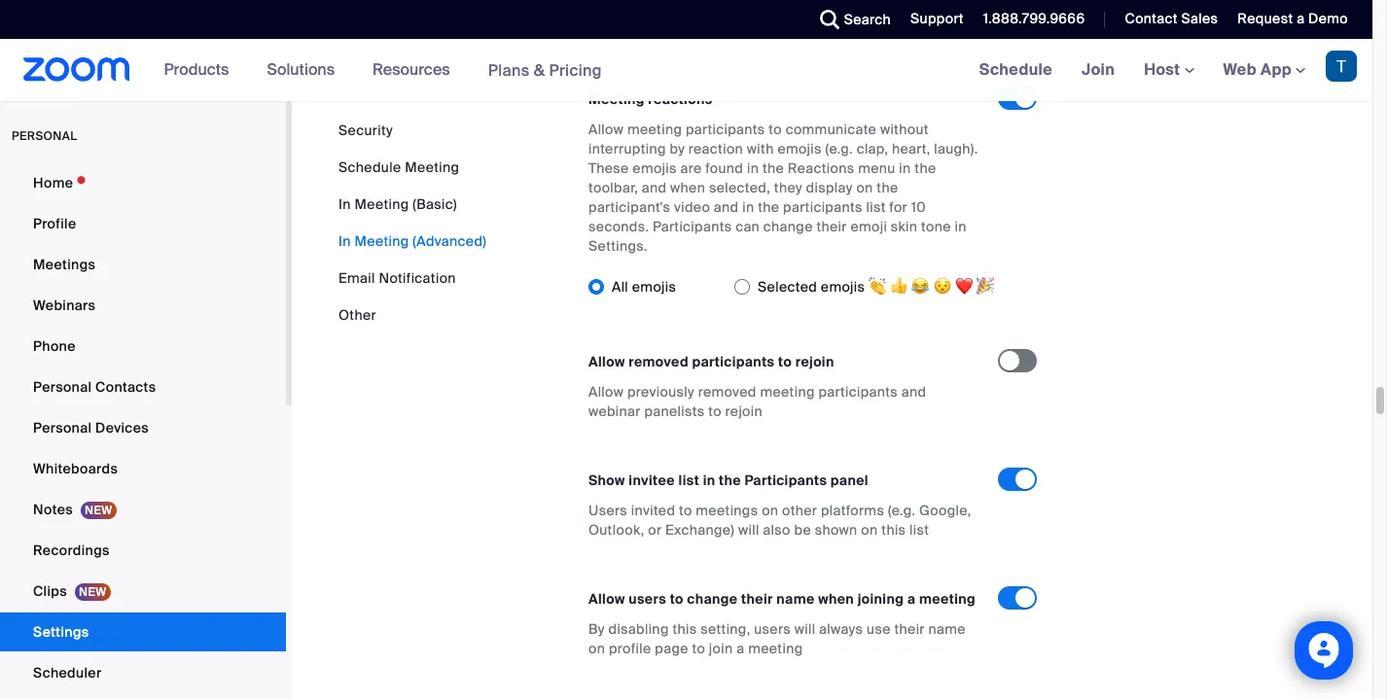 Task type: vqa. For each thing, say whether or not it's contained in the screenshot.
Get started
no



Task type: describe. For each thing, give the bounding box(es) containing it.
platforms
[[821, 502, 884, 519]]

other
[[339, 306, 376, 324]]

schedule meeting link
[[339, 159, 459, 176]]

clips
[[33, 583, 67, 600]]

meeting for in meeting (basic)
[[355, 196, 409, 213]]

security
[[339, 122, 393, 139]]

personal contacts link
[[0, 368, 286, 407]]

list inside users invited to meetings on other platforms (e.g. google, outlook, or exchange) will also be shown on this list
[[910, 521, 929, 539]]

webinars link
[[0, 286, 286, 325]]

outlook,
[[589, 521, 645, 539]]

0 horizontal spatial change
[[687, 590, 738, 608]]

resources button
[[373, 39, 459, 101]]

participants up allow previously removed meeting participants and webinar panelists to rejoin at the bottom
[[692, 353, 775, 370]]

the down "they"
[[758, 198, 780, 216]]

(basic)
[[413, 196, 457, 213]]

and inside allow previously removed meeting participants and webinar panelists to rejoin
[[902, 383, 927, 400]]

users invited to meetings on other platforms (e.g. google, outlook, or exchange) will also be shown on this list
[[589, 502, 971, 539]]

personal contacts
[[33, 378, 156, 396]]

😯
[[933, 278, 951, 295]]

video
[[674, 198, 710, 216]]

menu bar containing security
[[339, 121, 487, 325]]

panel
[[831, 471, 869, 489]]

profile
[[609, 640, 651, 657]]

to inside by disabling this setting, users will always use their name on profile page to join a meeting
[[692, 640, 705, 657]]

allow for allow previously removed meeting participants and webinar panelists to rejoin
[[589, 383, 624, 400]]

sales
[[1181, 10, 1218, 27]]

found
[[706, 159, 743, 177]]

meeting for in meeting (advanced)
[[355, 233, 409, 250]]

phone link
[[0, 327, 286, 366]]

0 horizontal spatial and
[[642, 179, 667, 196]]

schedule for schedule
[[979, 59, 1053, 80]]

the down menu
[[877, 179, 898, 196]]

by disabling this setting, users will always use their name on profile page to join a meeting
[[589, 620, 966, 657]]

security link
[[339, 122, 393, 139]]

use
[[867, 620, 891, 638]]

on down the 'platforms'
[[861, 521, 878, 539]]

plans & pricing
[[488, 60, 602, 80]]

1 horizontal spatial a
[[907, 590, 916, 608]]

meetings
[[33, 256, 96, 273]]

email notification link
[[339, 269, 456, 287]]

0 horizontal spatial removed
[[629, 353, 689, 370]]

profile
[[33, 215, 76, 233]]

also
[[763, 521, 791, 539]]

allow for allow users to change their name when joining a meeting
[[589, 590, 625, 608]]

reactions
[[648, 90, 713, 108]]

to up page
[[670, 590, 684, 608]]

emojis up reactions
[[778, 140, 822, 157]]

clips link
[[0, 572, 286, 611]]

will inside users invited to meetings on other platforms (e.g. google, outlook, or exchange) will also be shown on this list
[[738, 521, 759, 539]]

support
[[911, 10, 964, 27]]

1 vertical spatial and
[[714, 198, 739, 216]]

😂
[[912, 278, 930, 295]]

toolbar,
[[589, 179, 638, 196]]

🎉
[[977, 278, 994, 295]]

panelists
[[644, 402, 705, 420]]

web app button
[[1223, 59, 1306, 80]]

on inside 'allow meeting participants to communicate without interrupting by reaction with emojis (e.g. clap, heart, laugh). these emojis are found in the reactions menu in the toolbar, and when selected, they display on the participant's video and in the participants list for 10 seconds. participants can change their emoji skin tone in settings.'
[[856, 179, 873, 196]]

setting,
[[701, 620, 751, 638]]

rejoin inside allow previously removed meeting participants and webinar panelists to rejoin
[[725, 402, 763, 420]]

a inside by disabling this setting, users will always use their name on profile page to join a meeting
[[737, 640, 745, 657]]

reaction
[[689, 140, 743, 157]]

reactions
[[788, 159, 855, 177]]

skin
[[891, 217, 918, 235]]

allow removed participants to rejoin
[[589, 353, 834, 370]]

whiteboards
[[33, 460, 118, 478]]

10
[[911, 198, 926, 216]]

contacts
[[95, 378, 156, 396]]

allow users to change their name when joining a meeting
[[589, 590, 976, 608]]

request
[[1238, 10, 1293, 27]]

interrupting
[[589, 140, 666, 157]]

previously
[[627, 383, 695, 400]]

0 vertical spatial a
[[1297, 10, 1305, 27]]

can
[[736, 217, 760, 235]]

scheduler
[[33, 664, 102, 682]]

meeting reactions
[[589, 90, 713, 108]]

the down with
[[763, 159, 784, 177]]

personal for personal contacts
[[33, 378, 92, 396]]

profile picture image
[[1326, 51, 1357, 82]]

to inside users invited to meetings on other platforms (e.g. google, outlook, or exchange) will also be shown on this list
[[679, 502, 692, 519]]

personal devices
[[33, 419, 149, 437]]

list inside 'allow meeting participants to communicate without interrupting by reaction with emojis (e.g. clap, heart, laugh). these emojis are found in the reactions menu in the toolbar, and when selected, they display on the participant's video and in the participants list for 10 seconds. participants can change their emoji skin tone in settings.'
[[866, 198, 886, 216]]

change inside 'allow meeting participants to communicate without interrupting by reaction with emojis (e.g. clap, heart, laugh). these emojis are found in the reactions menu in the toolbar, and when selected, they display on the participant's video and in the participants list for 10 seconds. participants can change their emoji skin tone in settings.'
[[764, 217, 813, 235]]

this inside by disabling this setting, users will always use their name on profile page to join a meeting
[[673, 620, 697, 638]]

or
[[648, 521, 662, 539]]

joining
[[858, 590, 904, 608]]

in meeting (advanced) link
[[339, 233, 487, 250]]

all emojis
[[612, 278, 676, 295]]

participants inside allow previously removed meeting participants and webinar panelists to rejoin
[[819, 383, 898, 400]]

join
[[1082, 59, 1115, 80]]

meetings link
[[0, 245, 286, 284]]

webinars
[[33, 297, 96, 314]]

emojis left 👏
[[821, 278, 865, 295]]

without
[[880, 120, 929, 138]]

page
[[655, 640, 689, 657]]

meeting down pricing
[[589, 90, 645, 108]]

search button
[[805, 0, 896, 39]]

emojis down 'by' on the top of the page
[[633, 159, 677, 177]]

personal devices link
[[0, 409, 286, 447]]

emojis right all
[[632, 278, 676, 295]]

show invitee list in the participants panel
[[589, 471, 869, 489]]

settings link
[[0, 613, 286, 652]]

these
[[589, 159, 629, 177]]

in meeting (basic) link
[[339, 196, 457, 213]]

1.888.799.9666 button up schedule link
[[983, 10, 1085, 27]]

shown
[[815, 521, 858, 539]]

in for in meeting (basic)
[[339, 196, 351, 213]]

product information navigation
[[149, 39, 617, 102]]

show
[[589, 471, 625, 489]]

in down with
[[747, 159, 759, 177]]

schedule link
[[965, 39, 1067, 101]]

participants inside 'allow meeting participants to communicate without interrupting by reaction with emojis (e.g. clap, heart, laugh). these emojis are found in the reactions menu in the toolbar, and when selected, they display on the participant's video and in the participants list for 10 seconds. participants can change their emoji skin tone in settings.'
[[653, 217, 732, 235]]

join link
[[1067, 39, 1130, 101]]

the down heart,
[[915, 159, 936, 177]]

communicate
[[786, 120, 877, 138]]

personal
[[12, 128, 77, 144]]

👏
[[869, 278, 887, 295]]



Task type: locate. For each thing, give the bounding box(es) containing it.
join
[[709, 640, 733, 657]]

allow meeting participants to communicate without interrupting by reaction with emojis (e.g. clap, heart, laugh). these emojis are found in the reactions menu in the toolbar, and when selected, they display on the participant's video and in the participants list for 10 seconds. participants can change their emoji skin tone in settings.
[[589, 120, 978, 254]]

personal down phone
[[33, 378, 92, 396]]

when inside 'allow meeting participants to communicate without interrupting by reaction with emojis (e.g. clap, heart, laugh). these emojis are found in the reactions menu in the toolbar, and when selected, they display on the participant's video and in the participants list for 10 seconds. participants can change their emoji skin tone in settings.'
[[670, 179, 705, 196]]

in up can
[[742, 198, 754, 216]]

tone
[[921, 217, 951, 235]]

meeting down allow users to change their name when joining a meeting
[[748, 640, 803, 657]]

participants up the other
[[745, 471, 827, 489]]

list right invitee
[[679, 471, 700, 489]]

1 horizontal spatial rejoin
[[795, 353, 834, 370]]

their up 'setting,'
[[741, 590, 773, 608]]

a left demo
[[1297, 10, 1305, 27]]

products
[[164, 59, 229, 80]]

1 vertical spatial their
[[741, 590, 773, 608]]

heart,
[[892, 140, 930, 157]]

emoji
[[851, 217, 887, 235]]

1 vertical spatial (e.g.
[[888, 502, 916, 519]]

meeting inside by disabling this setting, users will always use their name on profile page to join a meeting
[[748, 640, 803, 657]]

personal up whiteboards at the left bottom of page
[[33, 419, 92, 437]]

(e.g. inside users invited to meetings on other platforms (e.g. google, outlook, or exchange) will also be shown on this list
[[888, 502, 916, 519]]

0 horizontal spatial rejoin
[[725, 402, 763, 420]]

they
[[774, 179, 802, 196]]

0 vertical spatial schedule
[[979, 59, 1053, 80]]

rejoin up allow previously removed meeting participants and webinar panelists to rejoin at the bottom
[[795, 353, 834, 370]]

0 horizontal spatial this
[[673, 620, 697, 638]]

schedule inside schedule link
[[979, 59, 1053, 80]]

schedule down 1.888.799.9666
[[979, 59, 1053, 80]]

email
[[339, 269, 375, 287]]

this inside users invited to meetings on other platforms (e.g. google, outlook, or exchange) will also be shown on this list
[[882, 521, 906, 539]]

meetings
[[696, 502, 758, 519]]

in
[[747, 159, 759, 177], [899, 159, 911, 177], [742, 198, 754, 216], [955, 217, 967, 235], [703, 471, 716, 489]]

schedule meeting
[[339, 159, 459, 176]]

2 allow from the top
[[589, 353, 625, 370]]

0 vertical spatial change
[[764, 217, 813, 235]]

1 vertical spatial name
[[929, 620, 966, 638]]

meeting inside allow previously removed meeting participants and webinar panelists to rejoin
[[760, 383, 815, 400]]

in up meetings
[[703, 471, 716, 489]]

to left join
[[692, 640, 705, 657]]

0 horizontal spatial schedule
[[339, 159, 401, 176]]

2 horizontal spatial and
[[902, 383, 927, 400]]

0 horizontal spatial (e.g.
[[825, 140, 853, 157]]

on down by in the bottom left of the page
[[589, 640, 605, 657]]

2 horizontal spatial a
[[1297, 10, 1305, 27]]

meeting down schedule meeting
[[355, 196, 409, 213]]

a right join
[[737, 640, 745, 657]]

1 horizontal spatial removed
[[698, 383, 757, 400]]

on down menu
[[856, 179, 873, 196]]

0 vertical spatial personal
[[33, 378, 92, 396]]

request a demo
[[1238, 10, 1348, 27]]

settings.
[[589, 237, 648, 254]]

2 vertical spatial and
[[902, 383, 927, 400]]

by
[[589, 620, 605, 638]]

1.888.799.9666 button up join
[[969, 0, 1090, 39]]

0 vertical spatial in
[[339, 196, 351, 213]]

schedule down security link in the left top of the page
[[339, 159, 401, 176]]

1 horizontal spatial change
[[764, 217, 813, 235]]

change down "they"
[[764, 217, 813, 235]]

contact
[[1125, 10, 1178, 27]]

name inside by disabling this setting, users will always use their name on profile page to join a meeting
[[929, 620, 966, 638]]

(e.g. left google,
[[888, 502, 916, 519]]

zoom logo image
[[23, 57, 130, 82]]

1 horizontal spatial and
[[714, 198, 739, 216]]

their inside by disabling this setting, users will always use their name on profile page to join a meeting
[[894, 620, 925, 638]]

this up page
[[673, 620, 697, 638]]

their inside 'allow meeting participants to communicate without interrupting by reaction with emojis (e.g. clap, heart, laugh). these emojis are found in the reactions menu in the toolbar, and when selected, they display on the participant's video and in the participants list for 10 seconds. participants can change their emoji skin tone in settings.'
[[817, 217, 847, 235]]

in down schedule meeting
[[339, 196, 351, 213]]

participants down 'display'
[[783, 198, 863, 216]]

2 personal from the top
[[33, 419, 92, 437]]

on up also
[[762, 502, 779, 519]]

allow for allow removed participants to rejoin
[[589, 353, 625, 370]]

selected
[[758, 278, 817, 295]]

removed down allow removed participants to rejoin
[[698, 383, 757, 400]]

profile link
[[0, 204, 286, 243]]

4 allow from the top
[[589, 590, 625, 608]]

resources
[[373, 59, 450, 80]]

display
[[806, 179, 853, 196]]

the
[[763, 159, 784, 177], [915, 159, 936, 177], [877, 179, 898, 196], [758, 198, 780, 216], [719, 471, 741, 489]]

personal
[[33, 378, 92, 396], [33, 419, 92, 437]]

app
[[1261, 59, 1292, 80]]

0 vertical spatial removed
[[629, 353, 689, 370]]

2 vertical spatial their
[[894, 620, 925, 638]]

home
[[33, 174, 73, 192]]

participant's
[[589, 198, 671, 216]]

users
[[629, 590, 666, 608], [754, 620, 791, 638]]

0 vertical spatial their
[[817, 217, 847, 235]]

1 horizontal spatial their
[[817, 217, 847, 235]]

on
[[856, 179, 873, 196], [762, 502, 779, 519], [861, 521, 878, 539], [589, 640, 605, 657]]

scheduler link
[[0, 654, 286, 693]]

selected,
[[709, 179, 771, 196]]

1 vertical spatial users
[[754, 620, 791, 638]]

in for in meeting (advanced)
[[339, 233, 351, 250]]

0 horizontal spatial users
[[629, 590, 666, 608]]

1 vertical spatial personal
[[33, 419, 92, 437]]

0 horizontal spatial when
[[670, 179, 705, 196]]

users inside by disabling this setting, users will always use their name on profile page to join a meeting
[[754, 620, 791, 638]]

0 vertical spatial participants
[[653, 217, 732, 235]]

users up disabling at bottom left
[[629, 590, 666, 608]]

(e.g. inside 'allow meeting participants to communicate without interrupting by reaction with emojis (e.g. clap, heart, laugh). these emojis are found in the reactions menu in the toolbar, and when selected, they display on the participant's video and in the participants list for 10 seconds. participants can change their emoji skin tone in settings.'
[[825, 140, 853, 157]]

notes
[[33, 501, 73, 519]]

1 vertical spatial list
[[679, 471, 700, 489]]

to up with
[[769, 120, 782, 138]]

3 allow from the top
[[589, 383, 624, 400]]

1 allow from the top
[[589, 120, 624, 138]]

1 horizontal spatial this
[[882, 521, 906, 539]]

1 vertical spatial removed
[[698, 383, 757, 400]]

(advanced)
[[413, 233, 487, 250]]

in down heart,
[[899, 159, 911, 177]]

1 horizontal spatial will
[[795, 620, 816, 638]]

1 vertical spatial schedule
[[339, 159, 401, 176]]

banner
[[0, 39, 1373, 102]]

banner containing products
[[0, 39, 1373, 102]]

search
[[844, 11, 891, 28]]

phone
[[33, 338, 76, 355]]

rejoin down allow removed participants to rejoin
[[725, 402, 763, 420]]

personal for personal devices
[[33, 419, 92, 437]]

allow inside allow previously removed meeting participants and webinar panelists to rejoin
[[589, 383, 624, 400]]

will inside by disabling this setting, users will always use their name on profile page to join a meeting
[[795, 620, 816, 638]]

1 horizontal spatial list
[[866, 198, 886, 216]]

0 horizontal spatial participants
[[653, 217, 732, 235]]

0 vertical spatial and
[[642, 179, 667, 196]]

meeting right the joining on the bottom right of the page
[[919, 590, 976, 608]]

when up always
[[818, 590, 854, 608]]

meeting reactions option group
[[589, 271, 1053, 302]]

0 vertical spatial users
[[629, 590, 666, 608]]

to
[[769, 120, 782, 138], [778, 353, 792, 370], [708, 402, 722, 420], [679, 502, 692, 519], [670, 590, 684, 608], [692, 640, 705, 657]]

name up by disabling this setting, users will always use their name on profile page to join a meeting
[[777, 590, 815, 608]]

users down allow users to change their name when joining a meeting
[[754, 620, 791, 638]]

0 vertical spatial rejoin
[[795, 353, 834, 370]]

list
[[866, 198, 886, 216], [679, 471, 700, 489], [910, 521, 929, 539]]

meeting up email notification at the left top of the page
[[355, 233, 409, 250]]

0 vertical spatial when
[[670, 179, 705, 196]]

to up allow previously removed meeting participants and webinar panelists to rejoin at the bottom
[[778, 353, 792, 370]]

their left the emoji
[[817, 217, 847, 235]]

demo
[[1309, 10, 1348, 27]]

web
[[1223, 59, 1257, 80]]

with
[[747, 140, 774, 157]]

all
[[612, 278, 629, 295]]

1 in from the top
[[339, 196, 351, 213]]

removed up previously
[[629, 353, 689, 370]]

1 vertical spatial participants
[[745, 471, 827, 489]]

1 horizontal spatial participants
[[745, 471, 827, 489]]

the up meetings
[[719, 471, 741, 489]]

1 horizontal spatial users
[[754, 620, 791, 638]]

2 horizontal spatial list
[[910, 521, 929, 539]]

list up the emoji
[[866, 198, 886, 216]]

their
[[817, 217, 847, 235], [741, 590, 773, 608], [894, 620, 925, 638]]

participants down video on the top of the page
[[653, 217, 732, 235]]

2 horizontal spatial their
[[894, 620, 925, 638]]

users
[[589, 502, 628, 519]]

in right tone
[[955, 217, 967, 235]]

schedule inside menu bar
[[339, 159, 401, 176]]

0 vertical spatial (e.g.
[[825, 140, 853, 157]]

(e.g. down "communicate"
[[825, 140, 853, 157]]

in up email
[[339, 233, 351, 250]]

0 horizontal spatial list
[[679, 471, 700, 489]]

1 vertical spatial a
[[907, 590, 916, 608]]

1 vertical spatial this
[[673, 620, 697, 638]]

0 horizontal spatial name
[[777, 590, 815, 608]]

rejoin
[[795, 353, 834, 370], [725, 402, 763, 420]]

change up 'setting,'
[[687, 590, 738, 608]]

participants up the reaction
[[686, 120, 765, 138]]

personal menu menu
[[0, 163, 286, 699]]

menu bar
[[339, 121, 487, 325]]

❤️
[[955, 278, 973, 295]]

0 vertical spatial name
[[777, 590, 815, 608]]

1 horizontal spatial name
[[929, 620, 966, 638]]

meeting inside 'allow meeting participants to communicate without interrupting by reaction with emojis (e.g. clap, heart, laugh). these emojis are found in the reactions menu in the toolbar, and when selected, they display on the participant's video and in the participants list for 10 seconds. participants can change their emoji skin tone in settings.'
[[627, 120, 682, 138]]

meeting for schedule meeting
[[405, 159, 459, 176]]

in meeting (basic)
[[339, 196, 457, 213]]

meeting
[[589, 90, 645, 108], [405, 159, 459, 176], [355, 196, 409, 213], [355, 233, 409, 250]]

0 vertical spatial list
[[866, 198, 886, 216]]

be
[[794, 521, 811, 539]]

recordings link
[[0, 531, 286, 570]]

to up exchange)
[[679, 502, 692, 519]]

their right "use"
[[894, 620, 925, 638]]

1 vertical spatial in
[[339, 233, 351, 250]]

meeting down allow removed participants to rejoin
[[760, 383, 815, 400]]

notification
[[379, 269, 456, 287]]

host
[[1144, 59, 1184, 80]]

for
[[889, 198, 908, 216]]

2 vertical spatial list
[[910, 521, 929, 539]]

selected emojis 👏 👍 😂 😯 ❤️ 🎉
[[758, 278, 994, 295]]

name right "use"
[[929, 620, 966, 638]]

list down google,
[[910, 521, 929, 539]]

recordings
[[33, 542, 110, 559]]

name
[[777, 590, 815, 608], [929, 620, 966, 638]]

participants up panel on the bottom right of the page
[[819, 383, 898, 400]]

0 vertical spatial this
[[882, 521, 906, 539]]

will
[[738, 521, 759, 539], [795, 620, 816, 638]]

and
[[642, 179, 667, 196], [714, 198, 739, 216], [902, 383, 927, 400]]

notes link
[[0, 490, 286, 529]]

meeting up 'by' on the top of the page
[[627, 120, 682, 138]]

a right the joining on the bottom right of the page
[[907, 590, 916, 608]]

to inside 'allow meeting participants to communicate without interrupting by reaction with emojis (e.g. clap, heart, laugh). these emojis are found in the reactions menu in the toolbar, and when selected, they display on the participant's video and in the participants list for 10 seconds. participants can change their emoji skin tone in settings.'
[[769, 120, 782, 138]]

1 personal from the top
[[33, 378, 92, 396]]

1.888.799.9666
[[983, 10, 1085, 27]]

meetings navigation
[[965, 39, 1373, 102]]

personal inside 'link'
[[33, 378, 92, 396]]

other link
[[339, 306, 376, 324]]

0 horizontal spatial a
[[737, 640, 745, 657]]

1 vertical spatial change
[[687, 590, 738, 608]]

👍
[[890, 278, 908, 295]]

1 horizontal spatial schedule
[[979, 59, 1053, 80]]

1 vertical spatial will
[[795, 620, 816, 638]]

2 vertical spatial a
[[737, 640, 745, 657]]

always
[[819, 620, 863, 638]]

meeting
[[627, 120, 682, 138], [760, 383, 815, 400], [919, 590, 976, 608], [748, 640, 803, 657]]

to inside allow previously removed meeting participants and webinar panelists to rejoin
[[708, 402, 722, 420]]

when down are
[[670, 179, 705, 196]]

this down the 'platforms'
[[882, 521, 906, 539]]

1 vertical spatial rejoin
[[725, 402, 763, 420]]

to right panelists
[[708, 402, 722, 420]]

0 horizontal spatial will
[[738, 521, 759, 539]]

will left also
[[738, 521, 759, 539]]

will left always
[[795, 620, 816, 638]]

invitee
[[629, 471, 675, 489]]

schedule for schedule meeting
[[339, 159, 401, 176]]

1 horizontal spatial (e.g.
[[888, 502, 916, 519]]

invited
[[631, 502, 675, 519]]

allow for allow meeting participants to communicate without interrupting by reaction with emojis (e.g. clap, heart, laugh). these emojis are found in the reactions menu in the toolbar, and when selected, they display on the participant's video and in the participants list for 10 seconds. participants can change their emoji skin tone in settings.
[[589, 120, 624, 138]]

plans
[[488, 60, 530, 80]]

removed inside allow previously removed meeting participants and webinar panelists to rejoin
[[698, 383, 757, 400]]

solutions
[[267, 59, 335, 80]]

change
[[764, 217, 813, 235], [687, 590, 738, 608]]

0 horizontal spatial their
[[741, 590, 773, 608]]

0 vertical spatial will
[[738, 521, 759, 539]]

on inside by disabling this setting, users will always use their name on profile page to join a meeting
[[589, 640, 605, 657]]

2 in from the top
[[339, 233, 351, 250]]

whiteboards link
[[0, 449, 286, 488]]

menu
[[858, 159, 896, 177]]

removed
[[629, 353, 689, 370], [698, 383, 757, 400]]

1 horizontal spatial when
[[818, 590, 854, 608]]

allow inside 'allow meeting participants to communicate without interrupting by reaction with emojis (e.g. clap, heart, laugh). these emojis are found in the reactions menu in the toolbar, and when selected, they display on the participant's video and in the participants list for 10 seconds. participants can change their emoji skin tone in settings.'
[[589, 120, 624, 138]]

meeting up the (basic)
[[405, 159, 459, 176]]

1 vertical spatial when
[[818, 590, 854, 608]]

google,
[[919, 502, 971, 519]]



